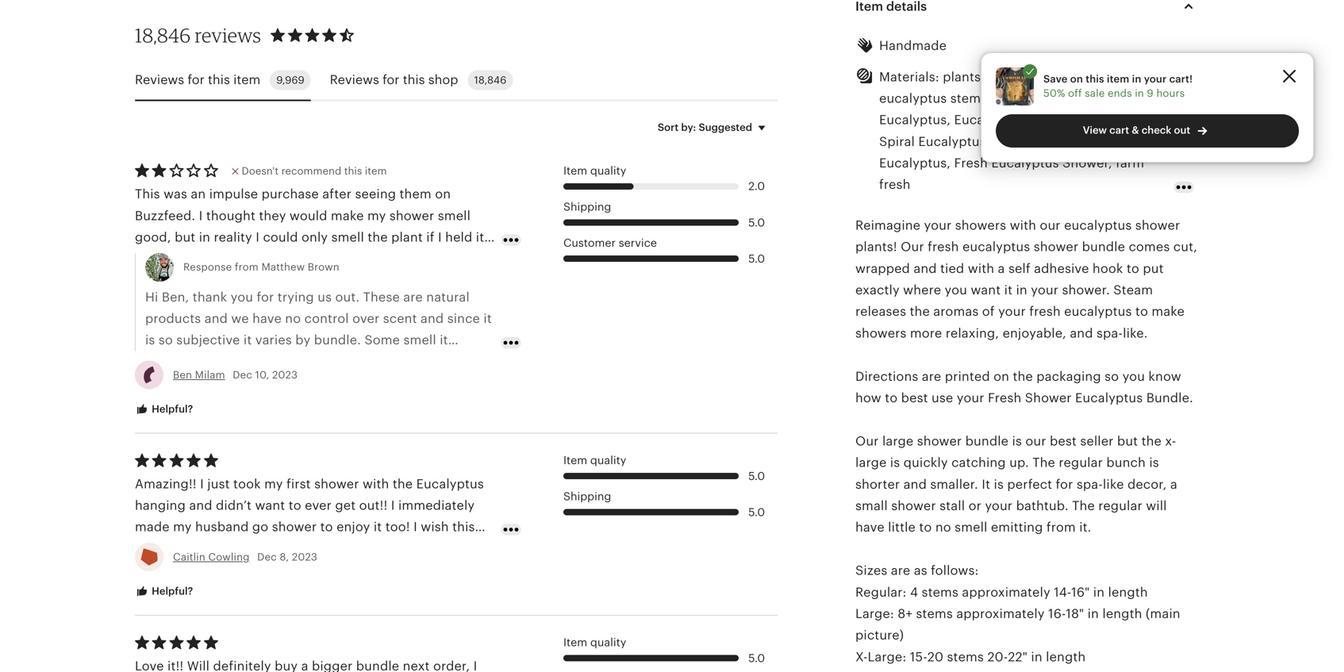 Task type: vqa. For each thing, say whether or not it's contained in the screenshot.
bottommost address
no



Task type: describe. For each thing, give the bounding box(es) containing it.
bundle.
[[1147, 391, 1194, 405]]

18"
[[1066, 607, 1084, 621]]

bundle inside our large shower bundle is our best seller but the x- large is quickly catching up. the regular bunch is shorter and smaller. it is perfect for spa-like decor, a small shower stall or your bathtub. the regular will have little to no smell emitting from it.
[[966, 434, 1009, 448]]

bath
[[994, 134, 1022, 149]]

our inside reimagine your showers with our eucalyptus shower plants! our fresh eucalyptus shower bundle comes cut, wrapped and tied with a self adhesive hook to put exactly where you want it in your shower. steam releases the aromas of your fresh eucalyptus to make showers more relaxing, enjoyable, and spa-like.
[[901, 240, 925, 254]]

forever!
[[176, 542, 224, 556]]

this for reviews for this item
[[208, 73, 230, 87]]

eucalyptus inside materials: plants, live plant, hanging hook, eucalyptus stems, twine, eucalyptus, fresh eucalyptus, eucalyptus shower, baby blue spiral eucalyptus, bath bouquet, babyblue eucalyptus, fresh eucalyptus shower, farm fresh
[[880, 91, 947, 106]]

how
[[856, 391, 882, 405]]

of
[[983, 305, 995, 319]]

0 vertical spatial stems
[[922, 585, 959, 600]]

view cart & check out
[[1083, 124, 1191, 136]]

9,969
[[276, 74, 305, 86]]

1 vertical spatial approximately
[[957, 607, 1045, 621]]

bundle inside reimagine your showers with our eucalyptus shower plants! our fresh eucalyptus shower bundle comes cut, wrapped and tied with a self adhesive hook to put exactly where you want it in your shower. steam releases the aromas of your fresh eucalyptus to make showers more relaxing, enjoyable, and spa-like.
[[1082, 240, 1126, 254]]

steam
[[1114, 283, 1153, 297]]

shop
[[428, 73, 458, 87]]

this for save on this item in your cart! 50% off sale ends in 9 hours
[[1086, 73, 1105, 85]]

4
[[910, 585, 919, 600]]

0 vertical spatial approximately
[[962, 585, 1051, 600]]

shower up quickly
[[917, 434, 962, 448]]

was
[[402, 542, 426, 556]]

10,
[[255, 369, 269, 381]]

22"
[[1008, 650, 1028, 664]]

shower up adhesive
[[1034, 240, 1079, 254]]

quality for caitlin cowling dec 8, 2023
[[591, 454, 627, 467]]

is up up.
[[1012, 434, 1022, 448]]

fresh inside materials: plants, live plant, hanging hook, eucalyptus stems, twine, eucalyptus, fresh eucalyptus, eucalyptus shower, baby blue spiral eucalyptus, bath bouquet, babyblue eucalyptus, fresh eucalyptus shower, farm fresh
[[880, 178, 911, 192]]

but
[[1118, 434, 1138, 448]]

to up like.
[[1136, 305, 1149, 319]]

for for item
[[188, 73, 205, 87]]

are for directions
[[922, 369, 942, 384]]

ben milam dec 10, 2023
[[173, 369, 298, 381]]

doesn't recommend this item
[[242, 165, 387, 177]]

relaxing
[[135, 563, 185, 578]]

18,846 reviews
[[135, 23, 261, 47]]

or
[[969, 499, 982, 513]]

eucalyptus up self
[[963, 240, 1031, 254]]

shower up get
[[314, 477, 359, 491]]

this for doesn't recommend this item
[[344, 165, 362, 177]]

0 horizontal spatial my
[[173, 520, 192, 534]]

live
[[988, 70, 1010, 84]]

relaxing,
[[946, 326, 1000, 340]]

0 vertical spatial large:
[[856, 607, 895, 621]]

shipping for 2.0
[[564, 200, 611, 213]]

helpful? button for 2.0
[[123, 395, 205, 424]]

response from matthew brown
[[183, 261, 340, 273]]

1 very from the left
[[248, 542, 275, 556]]

save
[[1044, 73, 1068, 85]]

is up decor,
[[1150, 456, 1160, 470]]

too!
[[386, 520, 410, 534]]

took
[[233, 477, 261, 491]]

didn't
[[216, 498, 252, 513]]

to down ever
[[320, 520, 333, 534]]

babyblue
[[1085, 134, 1142, 149]]

know
[[1149, 369, 1182, 384]]

1 vertical spatial regular
[[1099, 499, 1143, 513]]

is right it
[[994, 477, 1004, 492]]

are for sizes
[[891, 564, 911, 578]]

1 horizontal spatial showers
[[956, 218, 1007, 233]]

seller
[[1081, 434, 1114, 448]]

sort by: suggested
[[658, 121, 753, 133]]

1 vertical spatial eucalyptus,
[[919, 134, 990, 149]]

dec for 5.0
[[257, 551, 277, 563]]

want inside reimagine your showers with our eucalyptus shower plants! our fresh eucalyptus shower bundle comes cut, wrapped and tied with a self adhesive hook to put exactly where you want it in your shower. steam releases the aromas of your fresh eucalyptus to make showers more relaxing, enjoyable, and spa-like.
[[971, 283, 1001, 297]]

stall
[[940, 499, 965, 513]]

you inside the directions are printed on the packaging so you know how to best use your fresh shower eucalyptus bundle.
[[1123, 369, 1145, 384]]

spa- inside reimagine your showers with our eucalyptus shower plants! our fresh eucalyptus shower bundle comes cut, wrapped and tied with a self adhesive hook to put exactly where you want it in your shower. steam releases the aromas of your fresh eucalyptus to make showers more relaxing, enjoyable, and spa-like.
[[1097, 326, 1123, 340]]

your down adhesive
[[1031, 283, 1059, 297]]

directions
[[856, 369, 919, 384]]

caitlin cowling dec 8, 2023
[[173, 551, 317, 563]]

ben milam link
[[173, 369, 225, 381]]

reviews for reviews for this item
[[135, 73, 184, 87]]

made
[[135, 520, 170, 534]]

to down first
[[289, 498, 301, 513]]

handmade
[[880, 39, 947, 53]]

x-
[[1166, 434, 1177, 448]]

hanging inside materials: plants, live plant, hanging hook, eucalyptus stems, twine, eucalyptus, fresh eucalyptus, eucalyptus shower, baby blue spiral eucalyptus, bath bouquet, babyblue eucalyptus, fresh eucalyptus shower, farm fresh
[[1052, 70, 1103, 84]]

out!!
[[359, 498, 388, 513]]

off
[[1068, 87, 1083, 99]]

1 vertical spatial shower,
[[1063, 156, 1113, 170]]

cowling
[[208, 551, 250, 563]]

50%
[[1044, 87, 1066, 99]]

and inside our large shower bundle is our best seller but the x- large is quickly catching up. the regular bunch is shorter and smaller. it is perfect for spa-like decor, a small shower stall or your bathtub. the regular will have little to no smell emitting from it.
[[904, 477, 927, 492]]

2023 for 5.0
[[292, 551, 317, 563]]

eucalyptus down shower.
[[1065, 305, 1132, 319]]

8,
[[280, 551, 289, 563]]

shower up comes
[[1136, 218, 1181, 233]]

item quality for caitlin cowling dec 8, 2023
[[564, 454, 627, 467]]

your inside our large shower bundle is our best seller but the x- large is quickly catching up. the regular bunch is shorter and smaller. it is perfect for spa-like decor, a small shower stall or your bathtub. the regular will have little to no smell emitting from it.
[[985, 499, 1013, 513]]

your up tied on the top right
[[924, 218, 952, 233]]

16"
[[1072, 585, 1090, 600]]

in inside reimagine your showers with our eucalyptus shower plants! our fresh eucalyptus shower bundle comes cut, wrapped and tied with a self adhesive hook to put exactly where you want it in your shower. steam releases the aromas of your fresh eucalyptus to make showers more relaxing, enjoyable, and spa-like.
[[1016, 283, 1028, 297]]

perfect
[[1008, 477, 1053, 492]]

0 horizontal spatial the
[[1033, 456, 1056, 470]]

reviews
[[195, 23, 261, 47]]

where
[[903, 283, 942, 297]]

have
[[856, 520, 885, 535]]

eucalyptus,
[[1036, 91, 1108, 106]]

shipping for 5.0
[[564, 490, 611, 503]]

bouquet,
[[1025, 134, 1081, 149]]

for inside our large shower bundle is our best seller but the x- large is quickly catching up. the regular bunch is shorter and smaller. it is perfect for spa-like decor, a small shower stall or your bathtub. the regular will have little to no smell emitting from it.
[[1056, 477, 1074, 492]]

1 vertical spatial with
[[968, 261, 995, 276]]

adhesive
[[1034, 261, 1089, 276]]

materials: plants, live plant, hanging hook, eucalyptus stems, twine, eucalyptus, fresh eucalyptus, eucalyptus shower, baby blue spiral eucalyptus, bath bouquet, babyblue eucalyptus, fresh eucalyptus shower, farm fresh
[[880, 70, 1145, 192]]

0 vertical spatial my
[[264, 477, 283, 491]]

0 vertical spatial regular
[[1059, 456, 1103, 470]]

immediately
[[398, 498, 475, 513]]

sort by: suggested button
[[646, 111, 783, 144]]

ends
[[1108, 87, 1132, 99]]

follows:
[[931, 564, 979, 578]]

decor,
[[1128, 477, 1167, 492]]

no
[[936, 520, 952, 535]]

helpful? button for 5.0
[[123, 577, 205, 606]]

16-
[[1049, 607, 1066, 621]]

spa- inside our large shower bundle is our best seller but the x- large is quickly catching up. the regular bunch is shorter and smaller. it is perfect for spa-like decor, a small shower stall or your bathtub. the regular will have little to no smell emitting from it.
[[1077, 477, 1103, 492]]

1 vertical spatial i
[[391, 498, 395, 513]]

2 horizontal spatial i
[[414, 520, 417, 534]]

helpful? for 5.0
[[149, 585, 193, 597]]

vibe.
[[188, 563, 218, 578]]

and down shower.
[[1070, 326, 1094, 340]]

eucalyptus inside the directions are printed on the packaging so you know how to best use your fresh shower eucalyptus bundle.
[[1076, 391, 1143, 405]]

view cart & check out link
[[996, 114, 1299, 148]]

wrapped
[[856, 261, 910, 276]]

fragrant
[[278, 542, 328, 556]]

shower up little
[[892, 499, 936, 513]]

farm
[[1116, 156, 1145, 170]]

enjoyable,
[[1003, 326, 1067, 340]]

a inside reimagine your showers with our eucalyptus shower plants! our fresh eucalyptus shower bundle comes cut, wrapped and tied with a self adhesive hook to put exactly where you want it in your shower. steam releases the aromas of your fresh eucalyptus to make showers more relaxing, enjoyable, and spa-like.
[[998, 261, 1005, 276]]

item quality for ben milam dec 10, 2023
[[564, 164, 627, 177]]

view
[[1083, 124, 1107, 136]]

the inside our large shower bundle is our best seller but the x- large is quickly catching up. the regular bunch is shorter and smaller. it is perfect for spa-like decor, a small shower stall or your bathtub. the regular will have little to no smell emitting from it.
[[1142, 434, 1162, 448]]

our inside our large shower bundle is our best seller but the x- large is quickly catching up. the regular bunch is shorter and smaller. it is perfect for spa-like decor, a small shower stall or your bathtub. the regular will have little to no smell emitting from it.
[[1026, 434, 1047, 448]]

2 vertical spatial stems
[[947, 650, 984, 664]]

2 vertical spatial eucalyptus,
[[880, 156, 951, 170]]

20-
[[988, 650, 1008, 664]]

plant,
[[1013, 70, 1049, 84]]

self
[[1009, 261, 1031, 276]]

&
[[1132, 124, 1140, 136]]

0 vertical spatial fresh
[[1111, 91, 1145, 106]]

more
[[910, 326, 943, 340]]

enjoy
[[337, 520, 370, 534]]

will
[[1146, 499, 1167, 513]]

0 vertical spatial shower,
[[1026, 113, 1076, 127]]

husband
[[195, 520, 249, 534]]

and up 'where'
[[914, 261, 937, 276]]

0 vertical spatial large
[[883, 434, 914, 448]]

item for recommend
[[365, 165, 387, 177]]

item for for
[[233, 73, 261, 87]]

packaging
[[1037, 369, 1102, 384]]

sizes
[[856, 564, 888, 578]]

it
[[982, 477, 991, 492]]

(main
[[1146, 607, 1181, 621]]

1 vertical spatial fresh
[[928, 240, 959, 254]]

our inside our large shower bundle is our best seller but the x- large is quickly catching up. the regular bunch is shorter and smaller. it is perfect for spa-like decor, a small shower stall or your bathtub. the regular will have little to no smell emitting from it.
[[856, 434, 879, 448]]

5 5.0 from the top
[[749, 652, 765, 665]]



Task type: locate. For each thing, give the bounding box(es) containing it.
amazing!!
[[135, 477, 197, 491]]

my left first
[[264, 477, 283, 491]]

fresh
[[880, 178, 911, 192], [928, 240, 959, 254], [1030, 305, 1061, 319]]

0 vertical spatial quality
[[591, 164, 627, 177]]

0 vertical spatial shipping
[[564, 200, 611, 213]]

emitting
[[991, 520, 1043, 535]]

shorter
[[856, 477, 900, 492]]

shower
[[1025, 391, 1072, 405]]

to inside our large shower bundle is our best seller but the x- large is quickly catching up. the regular bunch is shorter and smaller. it is perfect for spa-like decor, a small shower stall or your bathtub. the regular will have little to no smell emitting from it.
[[920, 520, 932, 535]]

1 reviews from the left
[[135, 73, 184, 87]]

you inside reimagine your showers with our eucalyptus shower plants! our fresh eucalyptus shower bundle comes cut, wrapped and tied with a self adhesive hook to put exactly where you want it in your shower. steam releases the aromas of your fresh eucalyptus to make showers more relaxing, enjoyable, and spa-like.
[[945, 283, 968, 297]]

1 vertical spatial you
[[1123, 369, 1145, 384]]

the
[[910, 305, 930, 319], [1013, 369, 1033, 384], [1142, 434, 1162, 448], [393, 477, 413, 491]]

it left too!
[[374, 520, 382, 534]]

1 helpful? from the top
[[149, 403, 193, 415]]

2 shipping from the top
[[564, 490, 611, 503]]

stems right the 8+
[[916, 607, 953, 621]]

from left it.
[[1047, 520, 1076, 535]]

1 vertical spatial large
[[856, 456, 887, 470]]

2 reviews from the left
[[330, 73, 379, 87]]

use
[[932, 391, 954, 405]]

this down reviews
[[208, 73, 230, 87]]

reviews for this item
[[135, 73, 261, 87]]

0 horizontal spatial item
[[233, 73, 261, 87]]

very down 'go'
[[248, 542, 275, 556]]

1 horizontal spatial a
[[998, 261, 1005, 276]]

2023 right 8,
[[292, 551, 317, 563]]

and down just
[[189, 498, 212, 513]]

for
[[188, 73, 205, 87], [383, 73, 400, 87], [1056, 477, 1074, 492]]

2 vertical spatial with
[[363, 477, 389, 491]]

customer
[[564, 237, 616, 249]]

to inside the directions are printed on the packaging so you know how to best use your fresh shower eucalyptus bundle.
[[885, 391, 898, 405]]

it.
[[1080, 520, 1092, 535]]

0 vertical spatial spa-
[[1097, 326, 1123, 340]]

item for ben milam dec 10, 2023
[[564, 164, 588, 177]]

it inside reimagine your showers with our eucalyptus shower plants! our fresh eucalyptus shower bundle comes cut, wrapped and tied with a self adhesive hook to put exactly where you want it in your shower. steam releases the aromas of your fresh eucalyptus to make showers more relaxing, enjoyable, and spa-like.
[[1005, 283, 1013, 297]]

2 vertical spatial i
[[414, 520, 417, 534]]

18,846 right "shop"
[[474, 74, 507, 86]]

this up the sale
[[1086, 73, 1105, 85]]

quality
[[591, 164, 627, 177], [591, 454, 627, 467], [591, 636, 627, 649]]

0 horizontal spatial it
[[374, 520, 382, 534]]

reviews for reviews for this shop
[[330, 73, 379, 87]]

item for caitlin cowling dec 8, 2023
[[564, 454, 588, 467]]

just
[[207, 477, 230, 491]]

tab list
[[135, 61, 778, 101]]

by:
[[681, 121, 696, 133]]

your down printed
[[957, 391, 985, 405]]

0 vertical spatial our
[[1040, 218, 1061, 233]]

1 vertical spatial large:
[[868, 650, 907, 664]]

2 helpful? button from the top
[[123, 577, 205, 606]]

bundle up hook
[[1082, 240, 1126, 254]]

item for on
[[1107, 73, 1130, 85]]

fresh up tied on the top right
[[928, 240, 959, 254]]

shower.
[[1062, 283, 1110, 297]]

eucalyptus down bath
[[992, 156, 1059, 170]]

the down 'where'
[[910, 305, 930, 319]]

3 item quality from the top
[[564, 636, 627, 649]]

0 vertical spatial item quality
[[564, 164, 627, 177]]

get
[[335, 498, 356, 513]]

caitlin
[[173, 551, 206, 563]]

helpful?
[[149, 403, 193, 415], [149, 585, 193, 597]]

fresh up the reimagine
[[880, 178, 911, 192]]

fresh down printed
[[988, 391, 1022, 405]]

helpful? down relaxing on the bottom left of page
[[149, 585, 193, 597]]

1 vertical spatial showers
[[856, 326, 907, 340]]

very down wish
[[440, 542, 466, 556]]

i
[[200, 477, 204, 491], [391, 498, 395, 513], [414, 520, 417, 534]]

to left the put
[[1127, 261, 1140, 276]]

1 vertical spatial stems
[[916, 607, 953, 621]]

0 vertical spatial bundle
[[1082, 240, 1126, 254]]

3 item from the top
[[564, 636, 588, 649]]

1 horizontal spatial best
[[1050, 434, 1077, 448]]

large: down the picture)
[[868, 650, 907, 664]]

this inside save on this item in your cart! 50% off sale ends in 9 hours
[[1086, 73, 1105, 85]]

fresh inside the directions are printed on the packaging so you know how to best use your fresh shower eucalyptus bundle.
[[988, 391, 1022, 405]]

1 5.0 from the top
[[749, 216, 765, 229]]

0 vertical spatial a
[[998, 261, 1005, 276]]

0 horizontal spatial a
[[429, 542, 436, 556]]

2 vertical spatial item
[[564, 636, 588, 649]]

best inside our large shower bundle is our best seller but the x- large is quickly catching up. the regular bunch is shorter and smaller. it is perfect for spa-like decor, a small shower stall or your bathtub. the regular will have little to no smell emitting from it.
[[1050, 434, 1077, 448]]

quality for ben milam dec 10, 2023
[[591, 164, 627, 177]]

showers up tied on the top right
[[956, 218, 1007, 233]]

helpful? button down ben
[[123, 395, 205, 424]]

2 item from the top
[[564, 454, 588, 467]]

the inside the directions are printed on the packaging so you know how to best use your fresh shower eucalyptus bundle.
[[1013, 369, 1033, 384]]

you up "aromas"
[[945, 283, 968, 297]]

for for shop
[[383, 73, 400, 87]]

large up shorter
[[856, 456, 887, 470]]

bundle
[[1082, 240, 1126, 254], [966, 434, 1009, 448]]

for up bathtub.
[[1056, 477, 1074, 492]]

x-
[[856, 650, 868, 664]]

for left "shop"
[[383, 73, 400, 87]]

18,846 for 18,846 reviews
[[135, 23, 191, 47]]

0 vertical spatial want
[[971, 283, 1001, 297]]

helpful? for 2.0
[[149, 403, 193, 415]]

our down how
[[856, 434, 879, 448]]

1 horizontal spatial for
[[383, 73, 400, 87]]

0 horizontal spatial from
[[235, 261, 259, 273]]

1 vertical spatial hanging
[[135, 498, 186, 513]]

spa- up it.
[[1077, 477, 1103, 492]]

0 horizontal spatial bundle
[[966, 434, 1009, 448]]

1 vertical spatial 18,846
[[474, 74, 507, 86]]

1 vertical spatial a
[[1171, 477, 1178, 492]]

1 horizontal spatial from
[[1047, 520, 1076, 535]]

1 vertical spatial fresh
[[955, 156, 988, 170]]

stems right 4
[[922, 585, 959, 600]]

ever
[[305, 498, 332, 513]]

cart
[[1110, 124, 1130, 136]]

to down directions
[[885, 391, 898, 405]]

this for reviews for this shop
[[403, 73, 425, 87]]

is up shorter
[[890, 456, 900, 470]]

2 horizontal spatial a
[[1171, 477, 1178, 492]]

fresh up the enjoyable,
[[1030, 305, 1061, 319]]

cut,
[[1174, 240, 1198, 254]]

1 horizontal spatial fresh
[[928, 240, 959, 254]]

1 item from the top
[[564, 164, 588, 177]]

printed
[[945, 369, 990, 384]]

service
[[619, 237, 657, 249]]

materials:
[[880, 70, 940, 84]]

2 vertical spatial a
[[429, 542, 436, 556]]

best inside the directions are printed on the packaging so you know how to best use your fresh shower eucalyptus bundle.
[[901, 391, 928, 405]]

tied
[[941, 261, 965, 276]]

hours
[[1157, 87, 1185, 99]]

approximately up 20- on the right bottom
[[957, 607, 1045, 621]]

a
[[998, 261, 1005, 276], [1171, 477, 1178, 492], [429, 542, 436, 556]]

the up shower
[[1013, 369, 1033, 384]]

on
[[1071, 73, 1084, 85], [994, 369, 1010, 384]]

on inside the directions are printed on the packaging so you know how to best use your fresh shower eucalyptus bundle.
[[994, 369, 1010, 384]]

with up out!!
[[363, 477, 389, 491]]

fresh up blue
[[1111, 91, 1145, 106]]

item right 'recommend'
[[365, 165, 387, 177]]

1 helpful? button from the top
[[123, 395, 205, 424]]

eucalyptus
[[880, 91, 947, 106], [1065, 218, 1132, 233], [963, 240, 1031, 254], [1065, 305, 1132, 319]]

customer service
[[564, 237, 657, 249]]

cart!
[[1170, 73, 1193, 85]]

15-
[[910, 650, 928, 664]]

your up 9
[[1144, 73, 1167, 85]]

shower, up bouquet,
[[1026, 113, 1076, 127]]

2 horizontal spatial item
[[1107, 73, 1130, 85]]

eucalyptus up hook
[[1065, 218, 1132, 233]]

item inside save on this item in your cart! 50% off sale ends in 9 hours
[[1107, 73, 1130, 85]]

with up self
[[1010, 218, 1037, 233]]

stems right 20
[[947, 650, 984, 664]]

0 horizontal spatial are
[[891, 564, 911, 578]]

1 vertical spatial quality
[[591, 454, 627, 467]]

on inside save on this item in your cart! 50% off sale ends in 9 hours
[[1071, 73, 1084, 85]]

on up off
[[1071, 73, 1084, 85]]

1 horizontal spatial our
[[901, 240, 925, 254]]

save on this item in your cart! 50% off sale ends in 9 hours
[[1044, 73, 1193, 99]]

regular down the like
[[1099, 499, 1143, 513]]

out
[[1174, 124, 1191, 136]]

from left matthew
[[235, 261, 259, 273]]

0 horizontal spatial showers
[[856, 326, 907, 340]]

2 vertical spatial item quality
[[564, 636, 627, 649]]

the inside reimagine your showers with our eucalyptus shower plants! our fresh eucalyptus shower bundle comes cut, wrapped and tied with a self adhesive hook to put exactly where you want it in your shower. steam releases the aromas of your fresh eucalyptus to make showers more relaxing, enjoyable, and spa-like.
[[910, 305, 930, 319]]

milam
[[195, 369, 225, 381]]

you
[[945, 283, 968, 297], [1123, 369, 1145, 384]]

like
[[1103, 477, 1124, 492]]

hanging inside amazing!! i just took my first shower with the eucalyptus hanging and didn't want to ever get out!! i immediately made my husband go shower to enjoy it too! i wish this lasted forever! it's very fragrant and pretty, was a very relaxing vibe.
[[135, 498, 186, 513]]

from inside our large shower bundle is our best seller but the x- large is quickly catching up. the regular bunch is shorter and smaller. it is perfect for spa-like decor, a small shower stall or your bathtub. the regular will have little to no smell emitting from it.
[[1047, 520, 1076, 535]]

bundle up catching
[[966, 434, 1009, 448]]

eucalyptus down so
[[1076, 391, 1143, 405]]

1 vertical spatial shipping
[[564, 490, 611, 503]]

spa- up so
[[1097, 326, 1123, 340]]

2.0
[[749, 180, 765, 193]]

2 item quality from the top
[[564, 454, 627, 467]]

18,846 for 18,846
[[474, 74, 507, 86]]

1 vertical spatial our
[[856, 434, 879, 448]]

go
[[252, 520, 269, 534]]

1 horizontal spatial reviews
[[330, 73, 379, 87]]

1 horizontal spatial on
[[1071, 73, 1084, 85]]

1 vertical spatial are
[[891, 564, 911, 578]]

2023 for 2.0
[[272, 369, 298, 381]]

20
[[928, 650, 944, 664]]

lasted
[[135, 542, 173, 556]]

0 vertical spatial are
[[922, 369, 942, 384]]

eucalyptus, up the spiral
[[880, 113, 951, 127]]

a left self
[[998, 261, 1005, 276]]

1 horizontal spatial 18,846
[[474, 74, 507, 86]]

1 item quality from the top
[[564, 164, 627, 177]]

item
[[233, 73, 261, 87], [1107, 73, 1130, 85], [365, 165, 387, 177]]

reviews right 9,969
[[330, 73, 379, 87]]

1 horizontal spatial want
[[971, 283, 1001, 297]]

large
[[883, 434, 914, 448], [856, 456, 887, 470]]

length up (main
[[1109, 585, 1148, 600]]

2 horizontal spatial for
[[1056, 477, 1074, 492]]

recommend
[[281, 165, 342, 177]]

0 vertical spatial 2023
[[272, 369, 298, 381]]

0 vertical spatial showers
[[956, 218, 1007, 233]]

a inside amazing!! i just took my first shower with the eucalyptus hanging and didn't want to ever get out!! i immediately made my husband go shower to enjoy it too! i wish this lasted forever! it's very fragrant and pretty, was a very relaxing vibe.
[[429, 542, 436, 556]]

2 quality from the top
[[591, 454, 627, 467]]

0 vertical spatial length
[[1109, 585, 1148, 600]]

best
[[901, 391, 928, 405], [1050, 434, 1077, 448]]

2 very from the left
[[440, 542, 466, 556]]

reimagine
[[856, 218, 921, 233]]

1 vertical spatial item
[[564, 454, 588, 467]]

the left x-
[[1142, 434, 1162, 448]]

0 horizontal spatial i
[[200, 477, 204, 491]]

a inside our large shower bundle is our best seller but the x- large is quickly catching up. the regular bunch is shorter and smaller. it is perfect for spa-like decor, a small shower stall or your bathtub. the regular will have little to no smell emitting from it.
[[1171, 477, 1178, 492]]

1 vertical spatial the
[[1073, 499, 1095, 513]]

want up of
[[971, 283, 1001, 297]]

2 horizontal spatial fresh
[[1030, 305, 1061, 319]]

eucalyptus down stems,
[[955, 113, 1022, 127]]

0 horizontal spatial best
[[901, 391, 928, 405]]

are inside sizes are as follows: regular: 4 stems approximately 14-16" in length large: 8+ stems approximately 16-18" in length (main picture) x-large: 15-20 stems 20-22" in length
[[891, 564, 911, 578]]

length left (main
[[1103, 607, 1143, 621]]

like.
[[1123, 326, 1148, 340]]

spa-
[[1097, 326, 1123, 340], [1077, 477, 1103, 492]]

2 helpful? from the top
[[149, 585, 193, 597]]

0 horizontal spatial hanging
[[135, 498, 186, 513]]

0 vertical spatial item
[[564, 164, 588, 177]]

3 quality from the top
[[591, 636, 627, 649]]

the right up.
[[1033, 456, 1056, 470]]

1 vertical spatial from
[[1047, 520, 1076, 535]]

our
[[901, 240, 925, 254], [856, 434, 879, 448]]

0 vertical spatial it
[[1005, 283, 1013, 297]]

matthew
[[262, 261, 305, 273]]

sort
[[658, 121, 679, 133]]

eucalyptus,
[[880, 113, 951, 127], [919, 134, 990, 149], [880, 156, 951, 170]]

1 vertical spatial on
[[994, 369, 1010, 384]]

0 vertical spatial with
[[1010, 218, 1037, 233]]

2023 right 10,
[[272, 369, 298, 381]]

pretty,
[[358, 542, 398, 556]]

very
[[248, 542, 275, 556], [440, 542, 466, 556]]

2 5.0 from the top
[[749, 252, 765, 265]]

dec left 8,
[[257, 551, 277, 563]]

1 horizontal spatial item
[[365, 165, 387, 177]]

your inside save on this item in your cart! 50% off sale ends in 9 hours
[[1144, 73, 1167, 85]]

shower, down babyblue
[[1063, 156, 1113, 170]]

our
[[1040, 218, 1061, 233], [1026, 434, 1047, 448]]

2 vertical spatial length
[[1046, 650, 1086, 664]]

eucalyptus, down stems,
[[919, 134, 990, 149]]

1 vertical spatial dec
[[257, 551, 277, 563]]

our up up.
[[1026, 434, 1047, 448]]

1 horizontal spatial very
[[440, 542, 466, 556]]

releases
[[856, 305, 907, 319]]

1 vertical spatial our
[[1026, 434, 1047, 448]]

little
[[888, 520, 916, 535]]

1 vertical spatial my
[[173, 520, 192, 534]]

best left seller
[[1050, 434, 1077, 448]]

want inside amazing!! i just took my first shower with the eucalyptus hanging and didn't want to ever get out!! i immediately made my husband go shower to enjoy it too! i wish this lasted forever! it's very fragrant and pretty, was a very relaxing vibe.
[[255, 498, 285, 513]]

0 vertical spatial helpful? button
[[123, 395, 205, 424]]

check
[[1142, 124, 1172, 136]]

up.
[[1010, 456, 1029, 470]]

dec left 10,
[[233, 369, 252, 381]]

1 shipping from the top
[[564, 200, 611, 213]]

hanging down amazing!!
[[135, 498, 186, 513]]

with
[[1010, 218, 1037, 233], [968, 261, 995, 276], [363, 477, 389, 491]]

blue
[[1113, 113, 1140, 127]]

1 vertical spatial helpful?
[[149, 585, 193, 597]]

0 vertical spatial hanging
[[1052, 70, 1103, 84]]

3 5.0 from the top
[[749, 470, 765, 482]]

suggested
[[699, 121, 753, 133]]

0 vertical spatial our
[[901, 240, 925, 254]]

4 5.0 from the top
[[749, 506, 765, 519]]

0 vertical spatial dec
[[233, 369, 252, 381]]

1 horizontal spatial my
[[264, 477, 283, 491]]

tab list containing reviews for this item
[[135, 61, 778, 101]]

0 vertical spatial 18,846
[[135, 23, 191, 47]]

a right decor,
[[1171, 477, 1178, 492]]

this inside amazing!! i just took my first shower with the eucalyptus hanging and didn't want to ever get out!! i immediately made my husband go shower to enjoy it too! i wish this lasted forever! it's very fragrant and pretty, was a very relaxing vibe.
[[453, 520, 475, 534]]

reviews down "18,846 reviews"
[[135, 73, 184, 87]]

helpful? down ben
[[149, 403, 193, 415]]

this
[[208, 73, 230, 87], [403, 73, 425, 87], [1086, 73, 1105, 85], [344, 165, 362, 177], [453, 520, 475, 534]]

14-
[[1054, 585, 1072, 600]]

0 vertical spatial you
[[945, 283, 968, 297]]

2 vertical spatial quality
[[591, 636, 627, 649]]

the up immediately
[[393, 477, 413, 491]]

18,846 inside tab list
[[474, 74, 507, 86]]

on right printed
[[994, 369, 1010, 384]]

are left as on the right bottom
[[891, 564, 911, 578]]

hanging up off
[[1052, 70, 1103, 84]]

it inside amazing!! i just took my first shower with the eucalyptus hanging and didn't want to ever get out!! i immediately made my husband go shower to enjoy it too! i wish this lasted forever! it's very fragrant and pretty, was a very relaxing vibe.
[[374, 520, 382, 534]]

0 horizontal spatial want
[[255, 498, 285, 513]]

1 horizontal spatial the
[[1073, 499, 1095, 513]]

helpful? button down caitlin
[[123, 577, 205, 606]]

item inside tab list
[[233, 73, 261, 87]]

i right out!!
[[391, 498, 395, 513]]

this right 'recommend'
[[344, 165, 362, 177]]

sizes are as follows: regular: 4 stems approximately 14-16" in length large: 8+ stems approximately 16-18" in length (main picture) x-large: 15-20 stems 20-22" in length
[[856, 564, 1181, 664]]

regular down seller
[[1059, 456, 1103, 470]]

bathtub.
[[1017, 499, 1069, 513]]

with inside amazing!! i just took my first shower with the eucalyptus hanging and didn't want to ever get out!! i immediately made my husband go shower to enjoy it too! i wish this lasted forever! it's very fragrant and pretty, was a very relaxing vibe.
[[363, 477, 389, 491]]

2 vertical spatial fresh
[[1030, 305, 1061, 319]]

ben
[[173, 369, 192, 381]]

comes
[[1129, 240, 1170, 254]]

0 horizontal spatial with
[[363, 477, 389, 491]]

the inside amazing!! i just took my first shower with the eucalyptus hanging and didn't want to ever get out!! i immediately made my husband go shower to enjoy it too! i wish this lasted forever! it's very fragrant and pretty, was a very relaxing vibe.
[[393, 477, 413, 491]]

shower up "fragrant"
[[272, 520, 317, 534]]

0 vertical spatial eucalyptus,
[[880, 113, 951, 127]]

0 horizontal spatial very
[[248, 542, 275, 556]]

1 horizontal spatial i
[[391, 498, 395, 513]]

and down enjoy
[[332, 542, 355, 556]]

in
[[1132, 73, 1142, 85], [1135, 87, 1145, 99], [1016, 283, 1028, 297], [1094, 585, 1105, 600], [1088, 607, 1099, 621], [1031, 650, 1043, 664]]

with right tied on the top right
[[968, 261, 995, 276]]

1 horizontal spatial bundle
[[1082, 240, 1126, 254]]

the up it.
[[1073, 499, 1095, 513]]

our inside reimagine your showers with our eucalyptus shower plants! our fresh eucalyptus shower bundle comes cut, wrapped and tied with a self adhesive hook to put exactly where you want it in your shower. steam releases the aromas of your fresh eucalyptus to make showers more relaxing, enjoyable, and spa-like.
[[1040, 218, 1061, 233]]

this left "shop"
[[403, 73, 425, 87]]

brown
[[308, 261, 340, 273]]

1 vertical spatial length
[[1103, 607, 1143, 621]]

are inside the directions are printed on the packaging so you know how to best use your fresh shower eucalyptus bundle.
[[922, 369, 942, 384]]

18,846
[[135, 23, 191, 47], [474, 74, 507, 86]]

to
[[1127, 261, 1140, 276], [1136, 305, 1149, 319], [885, 391, 898, 405], [289, 498, 301, 513], [320, 520, 333, 534], [920, 520, 932, 535]]

1 vertical spatial bundle
[[966, 434, 1009, 448]]

0 vertical spatial i
[[200, 477, 204, 491]]

1 quality from the top
[[591, 164, 627, 177]]

1 vertical spatial best
[[1050, 434, 1077, 448]]

approximately up 16-
[[962, 585, 1051, 600]]

your right of
[[999, 305, 1026, 319]]

8+
[[898, 607, 913, 621]]

1 horizontal spatial dec
[[257, 551, 277, 563]]

your right or
[[985, 499, 1013, 513]]

0 horizontal spatial for
[[188, 73, 205, 87]]

eucalyptus inside amazing!! i just took my first shower with the eucalyptus hanging and didn't want to ever get out!! i immediately made my husband go shower to enjoy it too! i wish this lasted forever! it's very fragrant and pretty, was a very relaxing vibe.
[[416, 477, 484, 491]]

your inside the directions are printed on the packaging so you know how to best use your fresh shower eucalyptus bundle.
[[957, 391, 985, 405]]

are up use in the bottom right of the page
[[922, 369, 942, 384]]

fresh down stems,
[[955, 156, 988, 170]]

1 horizontal spatial with
[[968, 261, 995, 276]]

dec for 2.0
[[233, 369, 252, 381]]

a right 'was'
[[429, 542, 436, 556]]

1 vertical spatial want
[[255, 498, 285, 513]]



